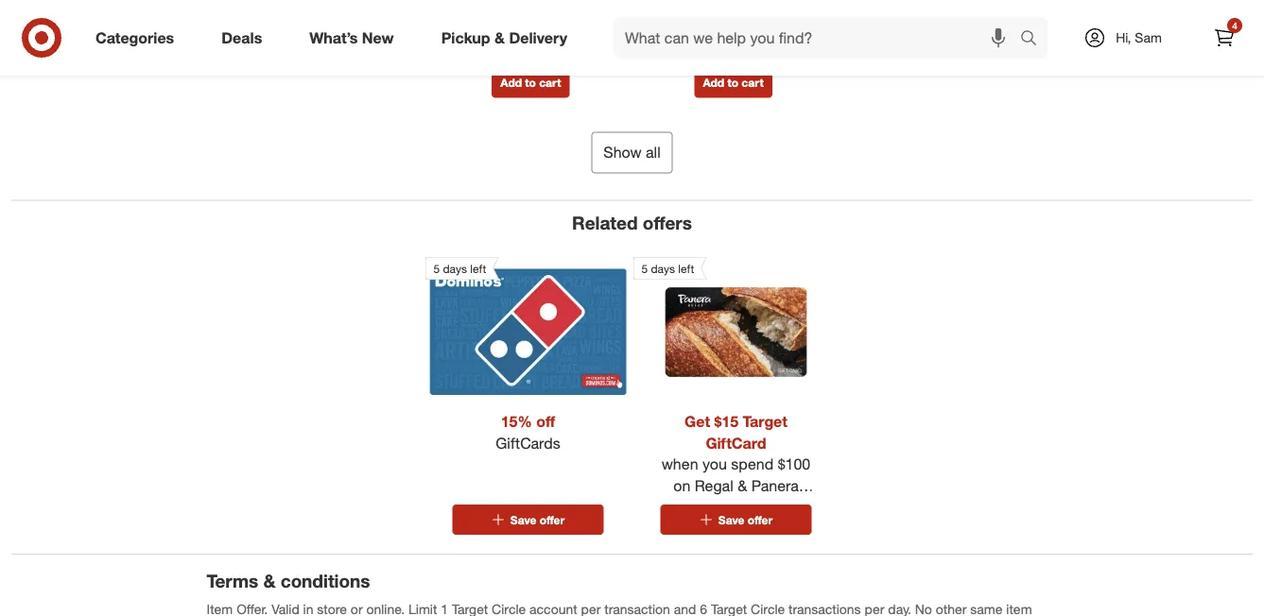 Task type: locate. For each thing, give the bounding box(es) containing it.
1 horizontal spatial offer
[[748, 513, 773, 527]]

0 vertical spatial &
[[495, 28, 505, 47]]

gift right vudu
[[578, 22, 602, 41]]

1 vertical spatial $100
[[778, 456, 811, 474]]

0 horizontal spatial 5 days left
[[434, 262, 486, 276]]

fandango for (email
[[653, 22, 720, 41]]

0 horizontal spatial delivery)
[[502, 65, 560, 84]]

1 horizontal spatial add to cart button
[[695, 68, 773, 98]]

4
[[1233, 19, 1238, 31]]

1 horizontal spatial add
[[703, 76, 725, 90]]

gift inside fandango vudu gift card $100 (email delivery) add to cart
[[578, 22, 602, 41]]

$15
[[715, 412, 739, 431]]

save for giftcards
[[511, 513, 537, 527]]

& right the terms
[[263, 570, 276, 592]]

5 days left for 15% off giftcards
[[434, 262, 486, 276]]

1 horizontal spatial card
[[782, 22, 815, 41]]

1 horizontal spatial delivery)
[[727, 44, 786, 62]]

add to cart button down delivery
[[492, 68, 570, 98]]

gift
[[578, 22, 602, 41], [753, 22, 778, 41]]

1 horizontal spatial to
[[728, 76, 739, 90]]

1 save from the left
[[511, 513, 537, 527]]

categories
[[96, 28, 174, 47]]

0 vertical spatial $100
[[511, 44, 543, 62]]

save down 15% off giftcards
[[511, 513, 537, 527]]

pickup & delivery link
[[425, 17, 591, 59]]

1 gift from the left
[[578, 22, 602, 41]]

delivery) inside the fandango $50 gift card (email delivery)
[[727, 44, 786, 62]]

days
[[443, 262, 467, 276], [651, 262, 675, 276]]

0 horizontal spatial (email
[[548, 44, 589, 62]]

2 gift from the left
[[753, 22, 778, 41]]

card for fandango $50 gift card (email delivery)
[[782, 22, 815, 41]]

to
[[525, 76, 536, 90], [728, 76, 739, 90]]

1 horizontal spatial days
[[651, 262, 675, 276]]

1 save offer button from the left
[[453, 505, 604, 535]]

card inside the fandango $50 gift card (email delivery)
[[782, 22, 815, 41]]

terms
[[207, 570, 258, 592]]

& down spend
[[738, 477, 748, 496]]

1 add from the left
[[501, 76, 522, 90]]

2 days from the left
[[651, 262, 675, 276]]

1 5 days left from the left
[[434, 262, 486, 276]]

1 horizontal spatial 5
[[642, 262, 648, 276]]

gift inside the fandango $50 gift card (email delivery)
[[753, 22, 778, 41]]

1 add to cart button from the left
[[492, 68, 570, 98]]

cart down the fandango $50 gift card (email delivery)
[[742, 76, 764, 90]]

0 horizontal spatial add to cart button
[[492, 68, 570, 98]]

2 5 days left from the left
[[642, 262, 695, 276]]

1 5 from the left
[[434, 262, 440, 276]]

1 horizontal spatial &
[[495, 28, 505, 47]]

& inside pickup & delivery link
[[495, 28, 505, 47]]

15% off giftcards
[[496, 412, 561, 452]]

1 offer from the left
[[540, 513, 565, 527]]

offer down 15% off giftcards
[[540, 513, 565, 527]]

deals link
[[206, 17, 286, 59]]

2 (email from the left
[[682, 44, 723, 62]]

card inside fandango vudu gift card $100 (email delivery) add to cart
[[474, 44, 506, 62]]

0 horizontal spatial &
[[263, 570, 276, 592]]

0 horizontal spatial card
[[474, 44, 506, 62]]

1 horizontal spatial left
[[679, 262, 695, 276]]

1 left from the left
[[470, 262, 486, 276]]

0 vertical spatial giftcards
[[496, 434, 561, 452]]

spend
[[732, 456, 774, 474]]

0 vertical spatial delivery)
[[727, 44, 786, 62]]

add
[[501, 76, 522, 90], [703, 76, 725, 90]]

add to cart button for fandango $50 gift card (email delivery)
[[695, 68, 773, 98]]

5 days left for get $15 target giftcard when you spend $100 on regal & panera giftcards
[[642, 262, 695, 276]]

0 horizontal spatial 5
[[434, 262, 440, 276]]

add to cart button for fandango vudu gift card $100 (email delivery)
[[492, 68, 570, 98]]

(email down vudu
[[548, 44, 589, 62]]

2 save from the left
[[719, 513, 745, 527]]

giftcards down regal
[[704, 499, 769, 517]]

cart inside button
[[742, 76, 764, 90]]

to down delivery
[[525, 76, 536, 90]]

fandango inside the fandango $50 gift card (email delivery)
[[653, 22, 720, 41]]

add to cart
[[703, 76, 764, 90]]

delivery) down delivery
[[502, 65, 560, 84]]

0 horizontal spatial offer
[[540, 513, 565, 527]]

1 fandango from the left
[[460, 22, 528, 41]]

0 horizontal spatial days
[[443, 262, 467, 276]]

1 save offer from the left
[[511, 513, 565, 527]]

pickup & delivery
[[441, 28, 568, 47]]

1 vertical spatial card
[[474, 44, 506, 62]]

15%
[[501, 412, 533, 431]]

2 vertical spatial &
[[263, 570, 276, 592]]

(email inside fandango vudu gift card $100 (email delivery) add to cart
[[548, 44, 589, 62]]

2 cart from the left
[[742, 76, 764, 90]]

to inside fandango vudu gift card $100 (email delivery) add to cart
[[525, 76, 536, 90]]

1 horizontal spatial cart
[[742, 76, 764, 90]]

get $15 target giftcard when you spend $100 on regal & panera giftcards
[[662, 412, 811, 517]]

related offers
[[572, 213, 692, 234]]

1 (email from the left
[[548, 44, 589, 62]]

when
[[662, 456, 699, 474]]

target
[[743, 412, 788, 431]]

fandango
[[460, 22, 528, 41], [653, 22, 720, 41]]

save offer down 15% off giftcards
[[511, 513, 565, 527]]

0 horizontal spatial add
[[501, 76, 522, 90]]

1 to from the left
[[525, 76, 536, 90]]

1 horizontal spatial fandango
[[653, 22, 720, 41]]

fandango vudu gift card $100 (email delivery) link
[[436, 0, 627, 84]]

1 horizontal spatial save offer
[[719, 513, 773, 527]]

2 5 from the left
[[642, 262, 648, 276]]

delivery
[[509, 28, 568, 47]]

fandango inside fandango vudu gift card $100 (email delivery) add to cart
[[460, 22, 528, 41]]

5 days left
[[434, 262, 486, 276], [642, 262, 695, 276]]

0 horizontal spatial save offer
[[511, 513, 565, 527]]

1 horizontal spatial 5 days left
[[642, 262, 695, 276]]

add to cart button down the fandango $50 gift card (email delivery)
[[695, 68, 773, 98]]

0 horizontal spatial to
[[525, 76, 536, 90]]

show all
[[604, 144, 661, 162]]

0 vertical spatial card
[[782, 22, 815, 41]]

fandango vudu gift card $100 (email delivery) add to cart
[[460, 22, 602, 90]]

save down regal
[[719, 513, 745, 527]]

1 days from the left
[[443, 262, 467, 276]]

left for 15%
[[470, 262, 486, 276]]

offer down panera
[[748, 513, 773, 527]]

1 horizontal spatial save offer button
[[661, 505, 812, 535]]

save offer button
[[453, 505, 604, 535], [661, 505, 812, 535]]

2 offer from the left
[[748, 513, 773, 527]]

giftcards down 15%
[[496, 434, 561, 452]]

card
[[782, 22, 815, 41], [474, 44, 506, 62]]

save offer down panera
[[719, 513, 773, 527]]

2 save offer button from the left
[[661, 505, 812, 535]]

$100
[[511, 44, 543, 62], [778, 456, 811, 474]]

save offer for when you spend $100 on regal & panera giftcards
[[719, 513, 773, 527]]

save offer button down regal
[[661, 505, 812, 535]]

1 horizontal spatial gift
[[753, 22, 778, 41]]

left
[[470, 262, 486, 276], [679, 262, 695, 276]]

2 add from the left
[[703, 76, 725, 90]]

5
[[434, 262, 440, 276], [642, 262, 648, 276]]

offer
[[540, 513, 565, 527], [748, 513, 773, 527]]

0 horizontal spatial left
[[470, 262, 486, 276]]

2 save offer from the left
[[719, 513, 773, 527]]

0 horizontal spatial $100
[[511, 44, 543, 62]]

0 horizontal spatial fandango
[[460, 22, 528, 41]]

1 horizontal spatial (email
[[682, 44, 723, 62]]

cart
[[539, 76, 562, 90], [742, 76, 764, 90]]

gift right $50
[[753, 22, 778, 41]]

1 vertical spatial delivery)
[[502, 65, 560, 84]]

1 cart from the left
[[539, 76, 562, 90]]

0 horizontal spatial save offer button
[[453, 505, 604, 535]]

add inside fandango vudu gift card $100 (email delivery) add to cart
[[501, 76, 522, 90]]

0 horizontal spatial save
[[511, 513, 537, 527]]

1 vertical spatial giftcards
[[704, 499, 769, 517]]

what's
[[310, 28, 358, 47]]

search
[[1012, 30, 1058, 49]]

1 horizontal spatial $100
[[778, 456, 811, 474]]

2 horizontal spatial &
[[738, 477, 748, 496]]

0 horizontal spatial cart
[[539, 76, 562, 90]]

save offer
[[511, 513, 565, 527], [719, 513, 773, 527]]

& right the pickup
[[495, 28, 505, 47]]

to down the fandango $50 gift card (email delivery)
[[728, 76, 739, 90]]

save for when you spend $100 on regal & panera giftcards
[[719, 513, 745, 527]]

related
[[572, 213, 638, 234]]

1 horizontal spatial giftcards
[[704, 499, 769, 517]]

(email
[[548, 44, 589, 62], [682, 44, 723, 62]]

1 horizontal spatial save
[[719, 513, 745, 527]]

add down pickup & delivery link in the left of the page
[[501, 76, 522, 90]]

delivery)
[[727, 44, 786, 62], [502, 65, 560, 84]]

delivery) down $50
[[727, 44, 786, 62]]

add down the fandango $50 gift card (email delivery)
[[703, 76, 725, 90]]

&
[[495, 28, 505, 47], [738, 477, 748, 496], [263, 570, 276, 592]]

(email up "add to cart"
[[682, 44, 723, 62]]

card for fandango vudu gift card $100 (email delivery) add to cart
[[474, 44, 506, 62]]

2 fandango from the left
[[653, 22, 720, 41]]

hi,
[[1117, 29, 1132, 46]]

giftcards
[[496, 434, 561, 452], [704, 499, 769, 517]]

fandango $50 gift card (email delivery) link
[[638, 0, 829, 64]]

giftcard
[[706, 434, 767, 452]]

2 add to cart button from the left
[[695, 68, 773, 98]]

cart down delivery
[[539, 76, 562, 90]]

2 left from the left
[[679, 262, 695, 276]]

save offer button down 15% off giftcards
[[453, 505, 604, 535]]

vudu
[[532, 22, 573, 41]]

fandango $50 gift card (email delivery)
[[653, 22, 815, 62]]

add to cart button
[[492, 68, 570, 98], [695, 68, 773, 98]]

0 horizontal spatial gift
[[578, 22, 602, 41]]

save
[[511, 513, 537, 527], [719, 513, 745, 527]]

1 vertical spatial &
[[738, 477, 748, 496]]



Task type: vqa. For each thing, say whether or not it's contained in the screenshot.
survey
no



Task type: describe. For each thing, give the bounding box(es) containing it.
5 for get $15 target giftcard when you spend $100 on regal & panera giftcards
[[642, 262, 648, 276]]

save offer button for when you spend $100 on regal & panera giftcards
[[661, 505, 812, 535]]

gift for vudu
[[578, 22, 602, 41]]

sam
[[1136, 29, 1163, 46]]

delivery) inside fandango vudu gift card $100 (email delivery) add to cart
[[502, 65, 560, 84]]

get
[[685, 412, 711, 431]]

panera
[[752, 477, 799, 496]]

add inside add to cart button
[[703, 76, 725, 90]]

offer for get $15 target giftcard when you spend $100 on regal & panera giftcards
[[748, 513, 773, 527]]

5 for 15% off giftcards
[[434, 262, 440, 276]]

& for conditions
[[263, 570, 276, 592]]

all
[[646, 144, 661, 162]]

categories link
[[79, 17, 198, 59]]

days for 15% off giftcards
[[443, 262, 467, 276]]

search button
[[1012, 17, 1058, 62]]

$100 inside get $15 target giftcard when you spend $100 on regal & panera giftcards
[[778, 456, 811, 474]]

terms & conditions
[[207, 570, 370, 592]]

offers
[[643, 213, 692, 234]]

0 horizontal spatial giftcards
[[496, 434, 561, 452]]

hi, sam
[[1117, 29, 1163, 46]]

cart inside fandango vudu gift card $100 (email delivery) add to cart
[[539, 76, 562, 90]]

show all link
[[592, 132, 673, 174]]

deals
[[222, 28, 262, 47]]

$50
[[725, 22, 749, 41]]

$100 inside fandango vudu gift card $100 (email delivery) add to cart
[[511, 44, 543, 62]]

left for get
[[679, 262, 695, 276]]

pickup
[[441, 28, 491, 47]]

giftcards inside get $15 target giftcard when you spend $100 on regal & panera giftcards
[[704, 499, 769, 517]]

4 link
[[1204, 17, 1246, 59]]

what's new link
[[294, 17, 418, 59]]

days for get $15 target giftcard when you spend $100 on regal & panera giftcards
[[651, 262, 675, 276]]

save offer button for giftcards
[[453, 505, 604, 535]]

what's new
[[310, 28, 394, 47]]

save offer for giftcards
[[511, 513, 565, 527]]

conditions
[[281, 570, 370, 592]]

regal
[[695, 477, 734, 496]]

2 to from the left
[[728, 76, 739, 90]]

& for delivery
[[495, 28, 505, 47]]

(email inside the fandango $50 gift card (email delivery)
[[682, 44, 723, 62]]

What can we help you find? suggestions appear below search field
[[614, 17, 1026, 59]]

on
[[674, 477, 691, 496]]

fandango for $100
[[460, 22, 528, 41]]

off
[[537, 412, 556, 431]]

& inside get $15 target giftcard when you spend $100 on regal & panera giftcards
[[738, 477, 748, 496]]

new
[[362, 28, 394, 47]]

you
[[703, 456, 727, 474]]

gift for $50
[[753, 22, 778, 41]]

show
[[604, 144, 642, 162]]

offer for 15% off giftcards
[[540, 513, 565, 527]]



